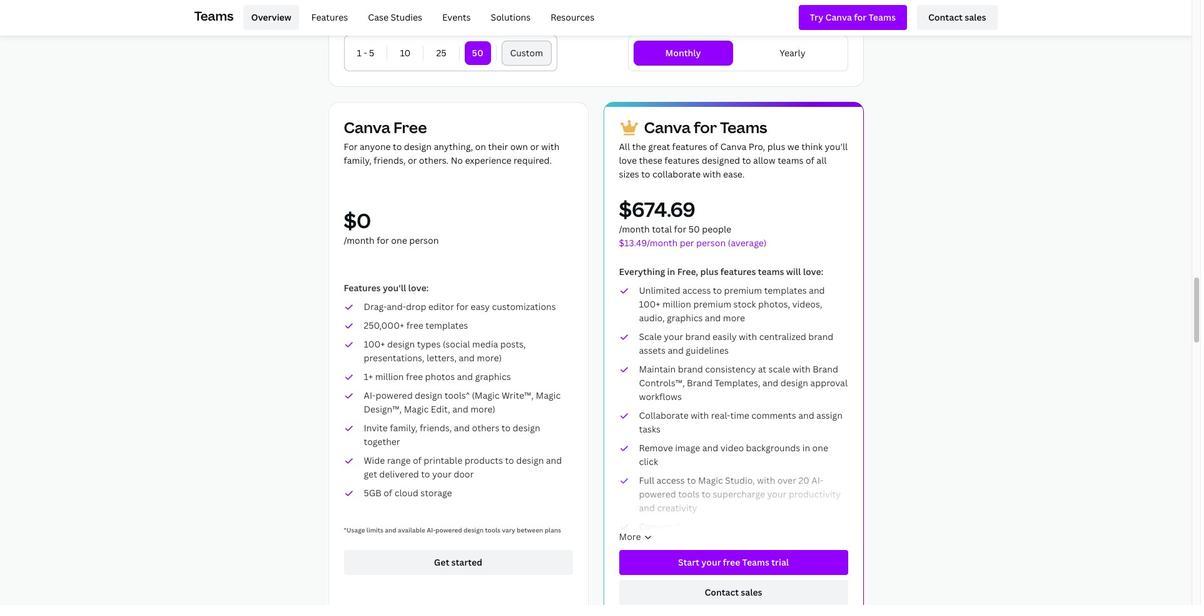 Task type: locate. For each thing, give the bounding box(es) containing it.
studies
[[391, 11, 423, 23]]

contact sales image
[[929, 11, 987, 25]]

teams
[[194, 7, 234, 24]]

case studies link
[[361, 5, 430, 30]]

features
[[311, 11, 348, 23]]

features link
[[304, 5, 356, 30]]

menu bar containing overview
[[239, 5, 602, 30]]

overview
[[251, 11, 291, 23]]

menu bar inside teams element
[[239, 5, 602, 30]]

resources link
[[543, 5, 602, 30]]

menu bar
[[239, 5, 602, 30]]

solutions
[[491, 11, 531, 23]]



Task type: vqa. For each thing, say whether or not it's contained in the screenshot.
Case Studies link on the top left
yes



Task type: describe. For each thing, give the bounding box(es) containing it.
teams element
[[194, 0, 998, 35]]

overview link
[[244, 5, 299, 30]]

events link
[[435, 5, 479, 30]]

case studies
[[368, 11, 423, 23]]

events
[[443, 11, 471, 23]]

resources
[[551, 11, 595, 23]]

solutions link
[[484, 5, 538, 30]]

case
[[368, 11, 389, 23]]



